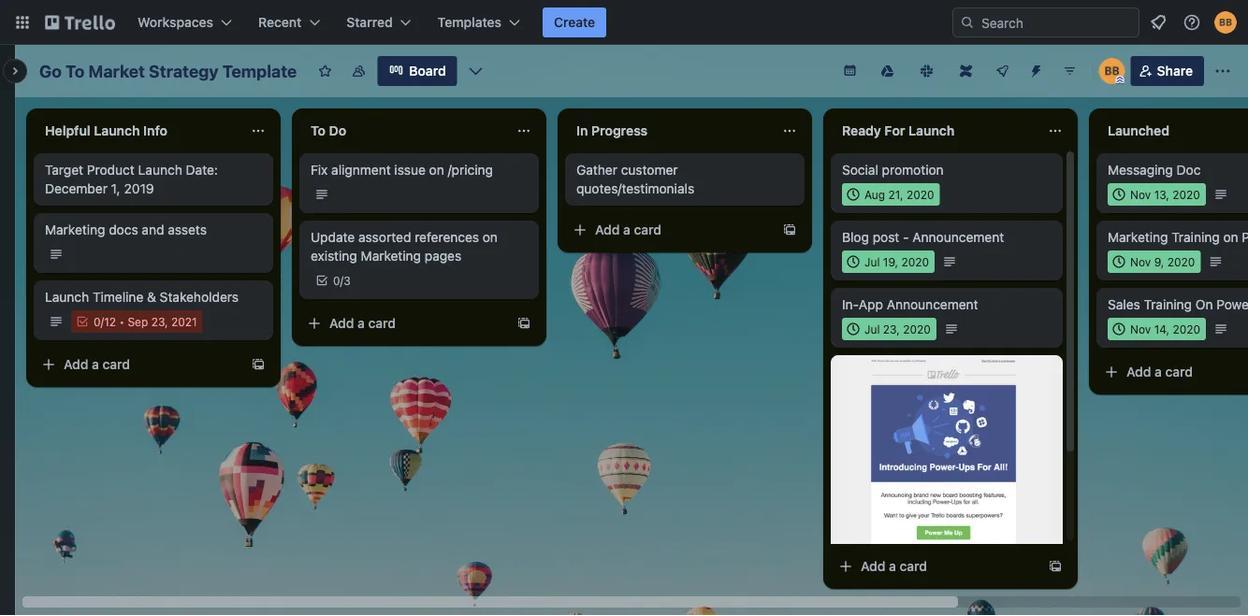 Task type: describe. For each thing, give the bounding box(es) containing it.
add a card button for in progress
[[565, 215, 775, 245]]

recent
[[258, 15, 302, 30]]

do
[[329, 123, 346, 138]]

recent button
[[247, 7, 332, 37]]

a for ready for launch
[[889, 559, 896, 575]]

nov for sales
[[1130, 323, 1151, 336]]

for
[[885, 123, 905, 138]]

board
[[409, 63, 446, 79]]

app
[[859, 297, 883, 313]]

Launched text field
[[1097, 116, 1248, 146]]

launch inside target product launch date: december 1, 2019
[[138, 162, 182, 178]]

starred
[[347, 15, 393, 30]]

social promotion link
[[842, 161, 1052, 180]]

marketing docs and assets link
[[45, 221, 262, 240]]

jul 23, 2020
[[865, 323, 931, 336]]

add a card for ready for launch
[[861, 559, 927, 575]]

&
[[147, 290, 156, 305]]

2020 right 21,
[[907, 188, 934, 201]]

calendar power-up image
[[843, 63, 858, 78]]

To Do text field
[[299, 116, 505, 146]]

fix alignment issue on /pricing link
[[311, 161, 528, 180]]

nov 14, 2020
[[1130, 323, 1201, 336]]

blog post - announcement link
[[842, 228, 1052, 247]]

to do
[[311, 123, 346, 138]]

add a card button for helpful launch info
[[34, 350, 243, 380]]

2020 for on
[[1173, 323, 1201, 336]]

launched
[[1108, 123, 1170, 138]]

card for ready for launch
[[900, 559, 927, 575]]

workspaces button
[[126, 7, 243, 37]]

search image
[[960, 15, 975, 30]]

add for to do
[[329, 316, 354, 331]]

/ for 3
[[340, 274, 344, 287]]

0 for 0 / 3
[[333, 274, 340, 287]]

on for references
[[483, 230, 498, 245]]

0 / 12 • sep 23, 2021
[[94, 315, 197, 328]]

aug 21, 2020
[[865, 188, 934, 201]]

sep
[[128, 315, 148, 328]]

nov for marketing
[[1130, 255, 1151, 269]]

update assorted references on existing marketing pages
[[311, 230, 498, 264]]

Search field
[[975, 8, 1139, 36]]

go
[[39, 61, 62, 81]]

training for marketing
[[1172, 230, 1220, 245]]

product
[[87, 162, 135, 178]]

add for in progress
[[595, 222, 620, 238]]

gather
[[576, 162, 618, 178]]

back to home image
[[45, 7, 115, 37]]

go to market strategy template
[[39, 61, 297, 81]]

marketing docs and assets
[[45, 222, 207, 238]]

existing
[[311, 248, 357, 264]]

Jul 23, 2020 checkbox
[[842, 318, 936, 341]]

on for issue
[[429, 162, 444, 178]]

issue
[[394, 162, 426, 178]]

-
[[903, 230, 909, 245]]

Nov 9, 2020 checkbox
[[1108, 251, 1201, 273]]

a for in progress
[[623, 222, 631, 238]]

workspaces
[[138, 15, 213, 30]]

Ready For Launch text field
[[831, 116, 1037, 146]]

market
[[89, 61, 145, 81]]

ready
[[842, 123, 881, 138]]

open information menu image
[[1183, 13, 1201, 32]]

jul 19, 2020
[[865, 255, 929, 269]]

messaging doc
[[1108, 162, 1201, 178]]

sales training on powe
[[1108, 297, 1248, 313]]

in progress
[[576, 123, 648, 138]]

12
[[104, 315, 116, 328]]

marketing for marketing training on p
[[1108, 230, 1168, 245]]

Aug 21, 2020 checkbox
[[842, 183, 940, 206]]

create from template… image for in progress
[[782, 223, 797, 238]]

star or unstar board image
[[318, 64, 333, 79]]

/pricing
[[448, 162, 493, 178]]

23, inside option
[[883, 323, 900, 336]]

sales
[[1108, 297, 1140, 313]]

jul for app
[[865, 323, 880, 336]]

update assorted references on existing marketing pages link
[[311, 228, 528, 266]]

on
[[1196, 297, 1213, 313]]

14,
[[1154, 323, 1170, 336]]

to inside board name text box
[[66, 61, 85, 81]]

21,
[[888, 188, 904, 201]]

customer
[[621, 162, 678, 178]]

in
[[576, 123, 588, 138]]

card for in progress
[[634, 222, 662, 238]]

/ for 12
[[101, 315, 104, 328]]

add a card for helpful launch info
[[64, 357, 130, 372]]

training for sales
[[1144, 297, 1192, 313]]

ready for launch
[[842, 123, 955, 138]]

gather customer quotes/testimonials link
[[576, 161, 794, 198]]

in-app announcement
[[842, 297, 978, 313]]

fix alignment issue on /pricing
[[311, 162, 493, 178]]

a for to do
[[358, 316, 365, 331]]

add a card for to do
[[329, 316, 396, 331]]

strategy
[[149, 61, 219, 81]]

marketing inside "update assorted references on existing marketing pages"
[[361, 248, 421, 264]]

customize views image
[[467, 62, 485, 80]]

2019
[[124, 181, 154, 197]]

3
[[344, 274, 351, 287]]

Nov 14, 2020 checkbox
[[1108, 318, 1206, 341]]

0 for 0 / 12 • sep 23, 2021
[[94, 315, 101, 328]]

9,
[[1154, 255, 1164, 269]]

references
[[415, 230, 479, 245]]

docs
[[109, 222, 138, 238]]

to inside text box
[[311, 123, 326, 138]]

fix
[[311, 162, 328, 178]]

create
[[554, 15, 595, 30]]

confluence icon image
[[960, 65, 973, 78]]

sales training on powe link
[[1108, 296, 1248, 314]]



Task type: vqa. For each thing, say whether or not it's contained in the screenshot.


Task type: locate. For each thing, give the bounding box(es) containing it.
3 nov from the top
[[1130, 323, 1151, 336]]

training inside sales training on powe link
[[1144, 297, 1192, 313]]

launch left info
[[94, 123, 140, 138]]

1 horizontal spatial to
[[311, 123, 326, 138]]

switch to… image
[[13, 13, 32, 32]]

quotes/testimonials
[[576, 181, 694, 197]]

23, right sep
[[151, 315, 168, 328]]

0 horizontal spatial on
[[429, 162, 444, 178]]

1 vertical spatial to
[[311, 123, 326, 138]]

in-
[[842, 297, 859, 313]]

post
[[873, 230, 900, 245]]

2020 right the 13,
[[1173, 188, 1200, 201]]

jul left 19,
[[865, 255, 880, 269]]

1 horizontal spatial marketing
[[361, 248, 421, 264]]

19,
[[883, 255, 898, 269]]

on left p
[[1223, 230, 1239, 245]]

share button
[[1131, 56, 1204, 86]]

/ left •
[[101, 315, 104, 328]]

marketing down december
[[45, 222, 105, 238]]

0 notifications image
[[1147, 11, 1170, 34]]

•
[[119, 315, 125, 328]]

card for helpful launch info
[[103, 357, 130, 372]]

1 vertical spatial /
[[101, 315, 104, 328]]

1 vertical spatial create from template… image
[[1048, 560, 1063, 575]]

add for helpful launch info
[[64, 357, 88, 372]]

create from template… image
[[782, 223, 797, 238], [251, 357, 266, 372]]

blog post - announcement
[[842, 230, 1004, 245]]

1,
[[111, 181, 120, 197]]

2020 down 'in-app announcement'
[[903, 323, 931, 336]]

2 horizontal spatial marketing
[[1108, 230, 1168, 245]]

jul inside option
[[865, 323, 880, 336]]

nov left 9,
[[1130, 255, 1151, 269]]

0 vertical spatial training
[[1172, 230, 1220, 245]]

0 horizontal spatial /
[[101, 315, 104, 328]]

bob builder (bobbuilder40) image
[[1099, 58, 1125, 84]]

Nov 13, 2020 checkbox
[[1108, 183, 1206, 206]]

create from template… image for helpful launch info
[[251, 357, 266, 372]]

assets
[[168, 222, 207, 238]]

target product launch date: december 1, 2019 link
[[45, 161, 262, 198]]

2020 for on
[[1168, 255, 1195, 269]]

social
[[842, 162, 879, 178]]

1 horizontal spatial 23,
[[883, 323, 900, 336]]

marketing down assorted at the top of page
[[361, 248, 421, 264]]

promotion
[[882, 162, 944, 178]]

date:
[[186, 162, 218, 178]]

0 horizontal spatial create from template… image
[[251, 357, 266, 372]]

0 horizontal spatial marketing
[[45, 222, 105, 238]]

1 horizontal spatial on
[[483, 230, 498, 245]]

0 left 12
[[94, 315, 101, 328]]

2020 inside 'checkbox'
[[902, 255, 929, 269]]

a for helpful launch info
[[92, 357, 99, 372]]

2020 right 14,
[[1173, 323, 1201, 336]]

launch inside 'text box'
[[909, 123, 955, 138]]

jul
[[865, 255, 880, 269], [865, 323, 880, 336]]

power ups image
[[995, 64, 1010, 79]]

1 vertical spatial announcement
[[887, 297, 978, 313]]

announcement right -
[[913, 230, 1004, 245]]

template
[[222, 61, 297, 81]]

1 nov from the top
[[1130, 188, 1151, 201]]

to left do in the top of the page
[[311, 123, 326, 138]]

stakeholders
[[160, 290, 239, 305]]

in-app announcement link
[[842, 296, 1052, 314]]

launch inside text box
[[94, 123, 140, 138]]

0 left 3
[[333, 274, 340, 287]]

2020 for -
[[902, 255, 929, 269]]

marketing for marketing docs and assets
[[45, 222, 105, 238]]

bob builder (bobbuilder40) image
[[1215, 11, 1237, 34]]

create from template… image for blog post - announcement
[[1048, 560, 1063, 575]]

1 horizontal spatial create from template… image
[[1048, 560, 1063, 575]]

marketing up nov 9, 2020 checkbox
[[1108, 230, 1168, 245]]

aug
[[865, 188, 885, 201]]

1 vertical spatial jul
[[865, 323, 880, 336]]

templates button
[[426, 7, 532, 37]]

launch timeline & stakeholders
[[45, 290, 239, 305]]

to right go
[[66, 61, 85, 81]]

training up nov 9, 2020
[[1172, 230, 1220, 245]]

starred button
[[335, 7, 423, 37]]

launch timeline & stakeholders link
[[45, 288, 262, 307]]

add a card
[[595, 222, 662, 238], [329, 316, 396, 331], [64, 357, 130, 372], [1127, 364, 1193, 380], [861, 559, 927, 575]]

marketing training on p
[[1108, 230, 1248, 245]]

2020
[[907, 188, 934, 201], [1173, 188, 1200, 201], [902, 255, 929, 269], [1168, 255, 1195, 269], [903, 323, 931, 336], [1173, 323, 1201, 336]]

1 vertical spatial 0
[[94, 315, 101, 328]]

13,
[[1154, 188, 1170, 201]]

create button
[[543, 7, 607, 37]]

nov left 14,
[[1130, 323, 1151, 336]]

nov
[[1130, 188, 1151, 201], [1130, 255, 1151, 269], [1130, 323, 1151, 336]]

timeline
[[93, 290, 143, 305]]

target
[[45, 162, 83, 178]]

workspace visible image
[[351, 64, 366, 79]]

helpful
[[45, 123, 90, 138]]

0 horizontal spatial 0
[[94, 315, 101, 328]]

show menu image
[[1214, 62, 1232, 80]]

23, down 'in-app announcement'
[[883, 323, 900, 336]]

social promotion
[[842, 162, 944, 178]]

0 / 3
[[333, 274, 351, 287]]

a
[[623, 222, 631, 238], [358, 316, 365, 331], [92, 357, 99, 372], [1155, 364, 1162, 380], [889, 559, 896, 575]]

0 horizontal spatial create from template… image
[[517, 316, 532, 331]]

launch left timeline
[[45, 290, 89, 305]]

1 vertical spatial training
[[1144, 297, 1192, 313]]

create from template… image for update assorted references on existing marketing pages
[[517, 316, 532, 331]]

0 vertical spatial to
[[66, 61, 85, 81]]

announcement up jul 23, 2020
[[887, 297, 978, 313]]

1 vertical spatial create from template… image
[[251, 357, 266, 372]]

jul down app
[[865, 323, 880, 336]]

progress
[[591, 123, 648, 138]]

jul for post
[[865, 255, 880, 269]]

0 vertical spatial 0
[[333, 274, 340, 287]]

launch up "2019"
[[138, 162, 182, 178]]

board link
[[378, 56, 457, 86]]

0 vertical spatial create from template… image
[[517, 316, 532, 331]]

marketing training on p link
[[1108, 228, 1248, 247]]

2020 inside option
[[903, 323, 931, 336]]

nov 13, 2020
[[1130, 188, 1200, 201]]

blog
[[842, 230, 869, 245]]

2020 right 9,
[[1168, 255, 1195, 269]]

2 horizontal spatial on
[[1223, 230, 1239, 245]]

add a card button
[[565, 215, 775, 245], [299, 309, 509, 339], [34, 350, 243, 380], [1097, 357, 1248, 387], [831, 552, 1041, 582]]

add a card button for ready for launch
[[831, 552, 1041, 582]]

0 horizontal spatial to
[[66, 61, 85, 81]]

on right issue
[[429, 162, 444, 178]]

templates
[[438, 15, 502, 30]]

messaging doc link
[[1108, 161, 1248, 180]]

launch right for
[[909, 123, 955, 138]]

marketing
[[45, 222, 105, 238], [1108, 230, 1168, 245], [361, 248, 421, 264]]

add a card for in progress
[[595, 222, 662, 238]]

card for to do
[[368, 316, 396, 331]]

assorted
[[358, 230, 411, 245]]

nov 9, 2020
[[1130, 255, 1195, 269]]

announcement
[[913, 230, 1004, 245], [887, 297, 978, 313]]

automation image
[[1022, 56, 1048, 82]]

this member is an admin of this board. image
[[1116, 76, 1124, 84]]

nov inside checkbox
[[1130, 255, 1151, 269]]

Helpful Launch Info text field
[[34, 116, 240, 146]]

helpful launch info
[[45, 123, 167, 138]]

1 horizontal spatial 0
[[333, 274, 340, 287]]

doc
[[1177, 162, 1201, 178]]

p
[[1242, 230, 1248, 245]]

0 vertical spatial jul
[[865, 255, 880, 269]]

nov for messaging
[[1130, 188, 1151, 201]]

training up nov 14, 2020
[[1144, 297, 1192, 313]]

add
[[595, 222, 620, 238], [329, 316, 354, 331], [64, 357, 88, 372], [1127, 364, 1151, 380], [861, 559, 886, 575]]

0 vertical spatial /
[[340, 274, 344, 287]]

jul inside 'checkbox'
[[865, 255, 880, 269]]

pages
[[425, 248, 462, 264]]

2 vertical spatial nov
[[1130, 323, 1151, 336]]

on right references on the left top
[[483, 230, 498, 245]]

0 vertical spatial create from template… image
[[782, 223, 797, 238]]

powe
[[1217, 297, 1248, 313]]

2020 for announcement
[[903, 323, 931, 336]]

2 jul from the top
[[865, 323, 880, 336]]

on inside "update assorted references on existing marketing pages"
[[483, 230, 498, 245]]

2 nov from the top
[[1130, 255, 1151, 269]]

/ down "existing"
[[340, 274, 344, 287]]

december
[[45, 181, 108, 197]]

nov left the 13,
[[1130, 188, 1151, 201]]

training inside marketing training on p link
[[1172, 230, 1220, 245]]

create from template… image
[[517, 316, 532, 331], [1048, 560, 1063, 575]]

add a card button for to do
[[299, 309, 509, 339]]

gather customer quotes/testimonials
[[576, 162, 694, 197]]

0 vertical spatial announcement
[[913, 230, 1004, 245]]

google drive icon image
[[881, 65, 894, 78]]

2020 right 19,
[[902, 255, 929, 269]]

Board name text field
[[30, 56, 306, 86]]

on
[[429, 162, 444, 178], [483, 230, 498, 245], [1223, 230, 1239, 245]]

primary element
[[0, 0, 1248, 45]]

info
[[143, 123, 167, 138]]

messaging
[[1108, 162, 1173, 178]]

0
[[333, 274, 340, 287], [94, 315, 101, 328]]

1 jul from the top
[[865, 255, 880, 269]]

1 vertical spatial nov
[[1130, 255, 1151, 269]]

0 vertical spatial nov
[[1130, 188, 1151, 201]]

alignment
[[331, 162, 391, 178]]

and
[[142, 222, 164, 238]]

1 horizontal spatial create from template… image
[[782, 223, 797, 238]]

Jul 19, 2020 checkbox
[[842, 251, 935, 273]]

add for ready for launch
[[861, 559, 886, 575]]

2020 inside checkbox
[[1168, 255, 1195, 269]]

2021
[[171, 315, 197, 328]]

update
[[311, 230, 355, 245]]

1 horizontal spatial /
[[340, 274, 344, 287]]

slack icon image
[[920, 65, 934, 78]]

0 horizontal spatial 23,
[[151, 315, 168, 328]]

In Progress text field
[[565, 116, 771, 146]]

share
[[1157, 63, 1193, 79]]

target product launch date: december 1, 2019
[[45, 162, 218, 197]]



